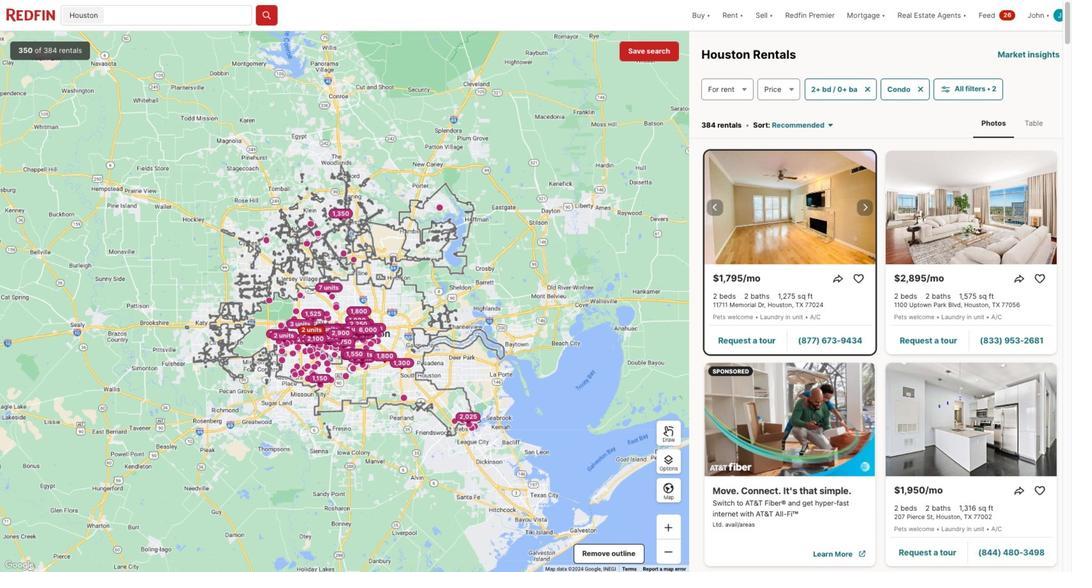Task type: vqa. For each thing, say whether or not it's contained in the screenshot.
the leftmost Add home to favorites checkbox
yes



Task type: describe. For each thing, give the bounding box(es) containing it.
share home image
[[833, 273, 845, 285]]

2 add home to favorites checkbox from the top
[[1033, 483, 1049, 499]]

share home image for 2nd add home to favorites option from the top of the page
[[1014, 485, 1027, 497]]

add home to favorites image
[[853, 273, 866, 285]]

next image
[[860, 201, 872, 214]]

1 add home to favorites checkbox from the top
[[1033, 271, 1049, 287]]

add home to favorites image for 1st add home to favorites option from the top
[[1035, 273, 1047, 285]]

map region
[[0, 31, 690, 572]]

Add home to favorites checkbox
[[851, 271, 868, 287]]

previous image
[[709, 201, 722, 214]]

submit search image
[[262, 10, 272, 21]]

ad element
[[705, 363, 876, 566]]

google image
[[3, 559, 36, 572]]

share home image for 1st add home to favorites option from the top
[[1014, 273, 1027, 285]]



Task type: locate. For each thing, give the bounding box(es) containing it.
1 vertical spatial share home image
[[1014, 485, 1027, 497]]

add home to favorites image
[[1035, 273, 1047, 285], [1035, 485, 1047, 497]]

advertisement image
[[700, 359, 881, 571]]

1 vertical spatial add home to favorites checkbox
[[1033, 483, 1049, 499]]

1 add home to favorites image from the top
[[1035, 273, 1047, 285]]

1 vertical spatial add home to favorites image
[[1035, 485, 1047, 497]]

user photo image
[[1055, 9, 1067, 21]]

2 share home image from the top
[[1014, 485, 1027, 497]]

1 share home image from the top
[[1014, 273, 1027, 285]]

None search field
[[106, 6, 251, 26]]

share home image
[[1014, 273, 1027, 285], [1014, 485, 1027, 497]]

0 vertical spatial share home image
[[1014, 273, 1027, 285]]

Add home to favorites checkbox
[[1033, 271, 1049, 287], [1033, 483, 1049, 499]]

tab list
[[966, 108, 1061, 138]]

2 add home to favorites image from the top
[[1035, 485, 1047, 497]]

add home to favorites image for 2nd add home to favorites option from the top of the page
[[1035, 485, 1047, 497]]

0 vertical spatial add home to favorites checkbox
[[1033, 271, 1049, 287]]

0 vertical spatial add home to favorites image
[[1035, 273, 1047, 285]]



